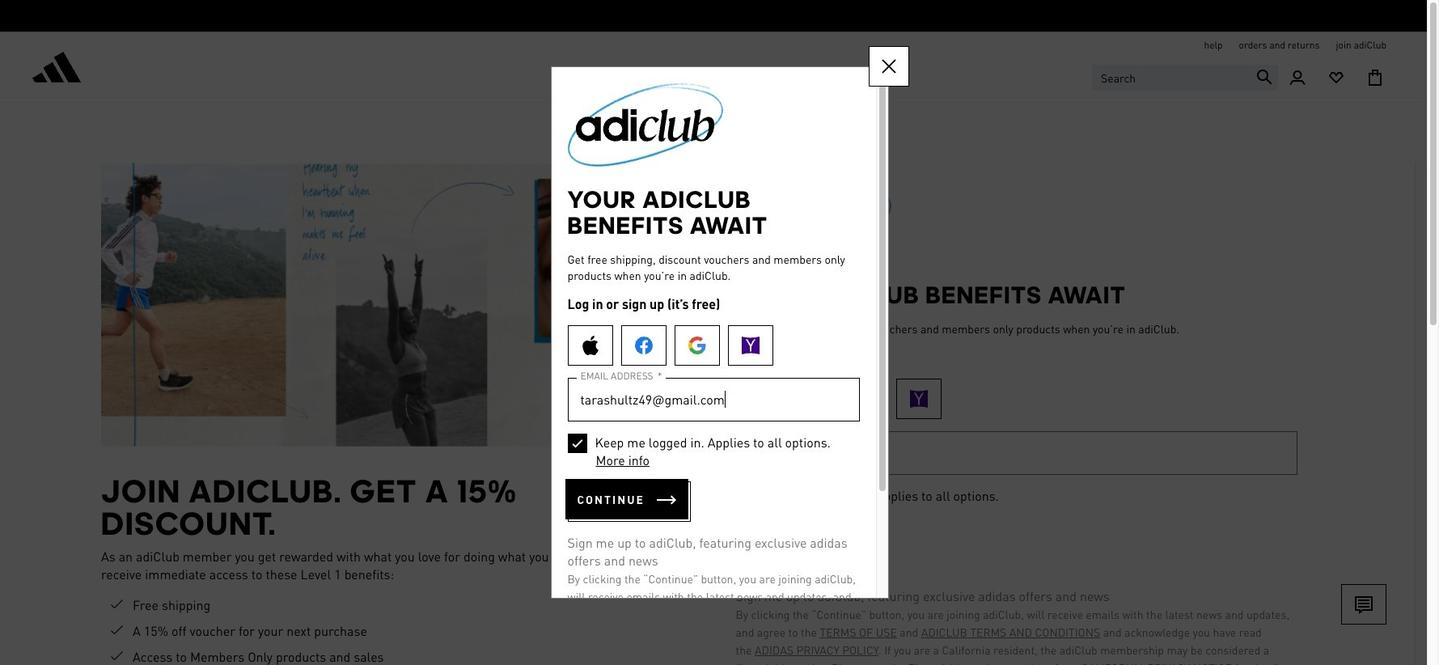 Task type: locate. For each thing, give the bounding box(es) containing it.
adiclub account portal teaser image
[[101, 163, 696, 446]]

main navigation element
[[343, 59, 1084, 97]]

top image image
[[551, 67, 740, 167], [720, 163, 908, 262]]

top image image for topmost email address email field
[[551, 67, 740, 167]]

EMAIL ADDRESS email field
[[568, 378, 860, 422], [736, 431, 1298, 475]]

dialog
[[551, 46, 909, 665]]

0 vertical spatial email address email field
[[568, 378, 860, 422]]



Task type: vqa. For each thing, say whether or not it's contained in the screenshot.
the leftmost ·
no



Task type: describe. For each thing, give the bounding box(es) containing it.
top image image for the bottommost email address email field
[[720, 163, 908, 262]]

1 vertical spatial email address email field
[[736, 431, 1298, 475]]



